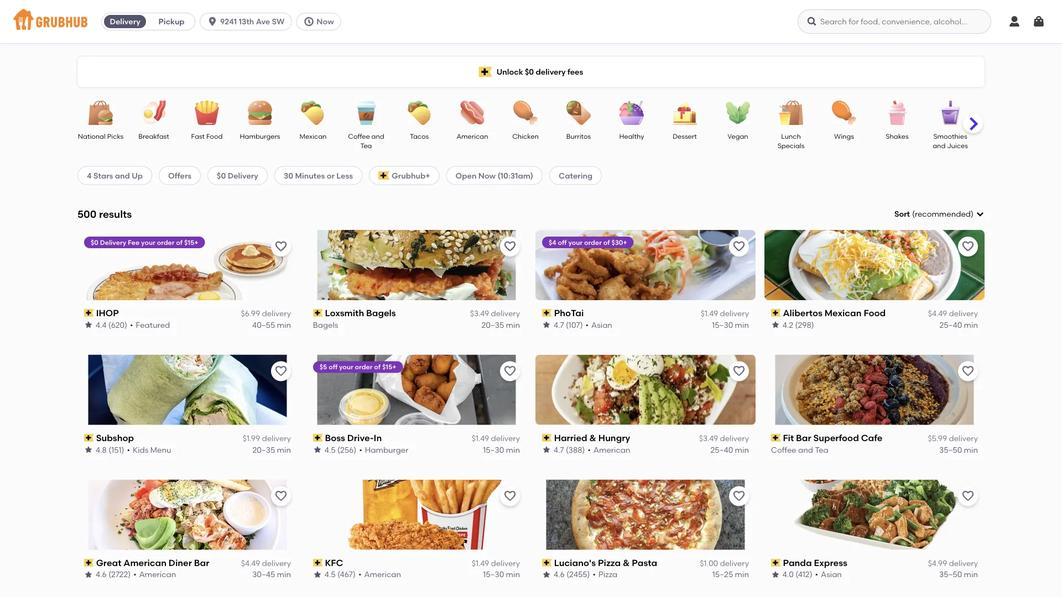 Task type: vqa. For each thing, say whether or not it's contained in the screenshot.
top $1.49 delivery
yes



Task type: locate. For each thing, give the bounding box(es) containing it.
0 horizontal spatial grubhub plus flag logo image
[[379, 171, 390, 180]]

american down american image
[[457, 132, 489, 140]]

star icon image left 4.6 (2722)
[[84, 571, 93, 580]]

1 35–50 from the top
[[940, 445, 963, 455]]

tea down fit bar superfood cafe
[[816, 445, 829, 455]]

now right open
[[479, 171, 496, 180]]

save this restaurant image
[[275, 490, 288, 503], [504, 490, 517, 503], [733, 490, 746, 503], [962, 490, 975, 503]]

0 vertical spatial tea
[[361, 142, 372, 150]]

american right (467)
[[365, 571, 401, 580]]

& left hungry
[[590, 433, 597, 444]]

4.5 for kfc
[[325, 571, 336, 580]]

luciano's
[[554, 558, 596, 569]]

american for harried & hungry
[[594, 445, 631, 455]]

fast food image
[[188, 101, 226, 125]]

$1.49 delivery
[[701, 309, 749, 319], [472, 434, 520, 444], [472, 559, 520, 569]]

delivery for great american diner bar
[[262, 559, 291, 569]]

1 vertical spatial $3.49
[[700, 434, 719, 444]]

alibertos
[[784, 308, 823, 319]]

1 vertical spatial coffee and tea
[[772, 445, 829, 455]]

now right sw
[[317, 17, 334, 26]]

0 horizontal spatial 20–35 min
[[253, 445, 291, 455]]

(2455)
[[567, 571, 590, 580]]

smoothies and juices image
[[932, 101, 970, 125]]

• asian right "(107)"
[[586, 320, 613, 330]]

1 4.5 from the top
[[325, 445, 336, 455]]

0 vertical spatial coffee
[[348, 132, 370, 140]]

breakfast image
[[135, 101, 173, 125]]

0 vertical spatial 15–30
[[713, 320, 734, 330]]

1 vertical spatial 20–35
[[253, 445, 275, 455]]

25–40 min for alibertos mexican food
[[940, 320, 979, 330]]

1 vertical spatial 25–40 min
[[711, 445, 749, 455]]

15–30 min
[[713, 320, 749, 330], [483, 445, 520, 455], [483, 571, 520, 580]]

1 4.6 from the left
[[96, 571, 107, 580]]

star icon image left 4.2
[[772, 321, 780, 330]]

$4.49
[[929, 309, 948, 319], [241, 559, 260, 569]]

delivery for panda express
[[950, 559, 979, 569]]

0 vertical spatial bagels
[[367, 308, 396, 319]]

• american
[[588, 445, 631, 455], [133, 571, 176, 580], [359, 571, 401, 580]]

• down panda express
[[816, 571, 819, 580]]

asian right "(107)"
[[592, 320, 613, 330]]

35–50 min
[[940, 445, 979, 455], [940, 571, 979, 580]]

mexican down mexican 'image' in the top left of the page
[[300, 132, 327, 140]]

35–50 min for fit bar superfood cafe
[[940, 445, 979, 455]]

35–50 min down $5.99 delivery
[[940, 445, 979, 455]]

star icon image left 4.5 (467)
[[313, 571, 322, 580]]

2 vertical spatial $1.49
[[472, 559, 489, 569]]

min for fit bar superfood cafe
[[965, 445, 979, 455]]

1 horizontal spatial $15+
[[383, 363, 397, 372]]

• right (151)
[[127, 445, 130, 455]]

tea
[[361, 142, 372, 150], [816, 445, 829, 455]]

min for alibertos mexican food
[[965, 320, 979, 330]]

coffee and tea down fit
[[772, 445, 829, 455]]

0 horizontal spatial coffee and tea
[[348, 132, 385, 150]]

pizza
[[598, 558, 621, 569], [599, 571, 618, 580]]

order right $5
[[355, 363, 373, 372]]

subscription pass image left ihop
[[84, 309, 94, 317]]

2 vertical spatial 15–30
[[483, 571, 504, 580]]

1 vertical spatial subscription pass image
[[772, 435, 781, 442]]

1 horizontal spatial 20–35 min
[[482, 320, 520, 330]]

1 horizontal spatial $3.49
[[700, 434, 719, 444]]

delivery down hamburgers
[[228, 171, 258, 180]]

35–50 min down $4.99 delivery
[[940, 571, 979, 580]]

food
[[206, 132, 223, 140], [864, 308, 886, 319]]

1 vertical spatial $15+
[[383, 363, 397, 372]]

and down fit bar superfood cafe
[[799, 445, 814, 455]]

0 vertical spatial delivery
[[110, 17, 140, 26]]

stars
[[94, 171, 113, 180]]

40–55 min
[[252, 320, 291, 330]]

delivery for kfc
[[491, 559, 520, 569]]

alibertos mexican food logo image
[[765, 230, 985, 300]]

1 horizontal spatial mexican
[[825, 308, 862, 319]]

1 horizontal spatial 20–35
[[482, 320, 504, 330]]

hamburgers
[[240, 132, 280, 140]]

subscription pass image for panda express
[[772, 560, 781, 567]]

off
[[558, 238, 567, 246], [329, 363, 338, 372]]

1 vertical spatial $1.49
[[472, 434, 489, 444]]

15–30
[[713, 320, 734, 330], [483, 445, 504, 455], [483, 571, 504, 580]]

subscription pass image left boss
[[313, 435, 323, 442]]

4.7 left "(107)"
[[554, 320, 564, 330]]

0 vertical spatial 15–30 min
[[713, 320, 749, 330]]

1 vertical spatial • asian
[[816, 571, 843, 580]]

fees
[[568, 67, 584, 77]]

2 4.6 from the left
[[554, 571, 565, 580]]

min for boss drive-in
[[506, 445, 520, 455]]

delivery
[[110, 17, 140, 26], [228, 171, 258, 180], [100, 238, 126, 246]]

star icon image
[[84, 321, 93, 330], [542, 321, 551, 330], [772, 321, 780, 330], [84, 446, 93, 455], [313, 446, 322, 455], [542, 446, 551, 455], [84, 571, 93, 580], [313, 571, 322, 580], [542, 571, 551, 580], [772, 571, 780, 580]]

coffee and tea down coffee and tea image
[[348, 132, 385, 150]]

1 horizontal spatial svg image
[[1033, 15, 1046, 28]]

save this restaurant button for panda express
[[959, 487, 979, 507]]

american up (2722) at the left of page
[[124, 558, 167, 569]]

subscription pass image for harried & hungry
[[542, 435, 552, 442]]

1 vertical spatial coffee
[[772, 445, 797, 455]]

coffee down coffee and tea image
[[348, 132, 370, 140]]

$4.49 delivery
[[929, 309, 979, 319], [241, 559, 291, 569]]

$1.49 for kfc
[[472, 559, 489, 569]]

20–35 min for loxsmith bagels
[[482, 320, 520, 330]]

pizza down luciano's pizza & pasta
[[599, 571, 618, 580]]

0 horizontal spatial mexican
[[300, 132, 327, 140]]

subscription pass image left harried
[[542, 435, 552, 442]]

0 vertical spatial $15+
[[184, 238, 198, 246]]

of right $5
[[374, 363, 381, 372]]

1 vertical spatial $3.49 delivery
[[700, 434, 749, 444]]

kfc
[[325, 558, 344, 569]]

now button
[[296, 13, 346, 30]]

0 vertical spatial asian
[[592, 320, 613, 330]]

kfc logo image
[[307, 480, 527, 551]]

star icon image left '4.4'
[[84, 321, 93, 330]]

order right fee
[[157, 238, 175, 246]]

9241 13th ave sw button
[[200, 13, 296, 30]]

min for great american diner bar
[[277, 571, 291, 580]]

0 vertical spatial $4.49 delivery
[[929, 309, 979, 319]]

none field containing sort
[[895, 209, 985, 220]]

photai  logo image
[[536, 230, 756, 300]]

pasta
[[632, 558, 658, 569]]

1 horizontal spatial coffee
[[772, 445, 797, 455]]

1 save this restaurant image from the left
[[275, 490, 288, 503]]

and inside smoothies and juices
[[933, 142, 946, 150]]

pizza up • pizza
[[598, 558, 621, 569]]

mexican right alibertos
[[825, 308, 862, 319]]

1 horizontal spatial $0
[[217, 171, 226, 180]]

delivery for alibertos mexican food
[[950, 309, 979, 319]]

1 horizontal spatial your
[[339, 363, 354, 372]]

0 horizontal spatial &
[[590, 433, 597, 444]]

• right (2722) at the left of page
[[133, 571, 137, 580]]

hamburger
[[365, 445, 409, 455]]

delivery for ihop
[[262, 309, 291, 319]]

4.5 down kfc
[[325, 571, 336, 580]]

4.5 (256)
[[325, 445, 357, 455]]

subscription pass image left photai
[[542, 309, 552, 317]]

$3.49 for harried & hungry
[[700, 434, 719, 444]]

bar right diner
[[194, 558, 209, 569]]

$0 right offers
[[217, 171, 226, 180]]

coffee
[[348, 132, 370, 140], [772, 445, 797, 455]]

subscription pass image left fit
[[772, 435, 781, 442]]

4.6 down 'great'
[[96, 571, 107, 580]]

american down hungry
[[594, 445, 631, 455]]

4.7
[[554, 320, 564, 330], [554, 445, 564, 455]]

subscription pass image left subshop
[[84, 435, 94, 442]]

& left pasta
[[623, 558, 630, 569]]

0 vertical spatial mexican
[[300, 132, 327, 140]]

subscription pass image left 'great'
[[84, 560, 94, 567]]

featured
[[136, 320, 170, 330]]

0 horizontal spatial $3.49
[[470, 309, 489, 319]]

chicken image
[[506, 101, 545, 125]]

$3.49
[[470, 309, 489, 319], [700, 434, 719, 444]]

wings image
[[825, 101, 864, 125]]

0 vertical spatial $1.49
[[701, 309, 719, 319]]

1 vertical spatial now
[[479, 171, 496, 180]]

subscription pass image left kfc
[[313, 560, 323, 567]]

food right fast on the top left of the page
[[206, 132, 223, 140]]

panda express logo image
[[765, 480, 985, 551]]

2 horizontal spatial of
[[604, 238, 610, 246]]

of left $30+
[[604, 238, 610, 246]]

picks
[[107, 132, 124, 140]]

1 horizontal spatial • american
[[359, 571, 401, 580]]

delivery left fee
[[100, 238, 126, 246]]

american for great american diner bar
[[139, 571, 176, 580]]

order for boss drive-in
[[355, 363, 373, 372]]

1 vertical spatial bar
[[194, 558, 209, 569]]

0 horizontal spatial $3.49 delivery
[[470, 309, 520, 319]]

$0 for $0 delivery
[[217, 171, 226, 180]]

svg image
[[1009, 15, 1022, 28], [207, 16, 218, 27], [303, 16, 315, 27], [807, 16, 818, 27]]

grubhub plus flag logo image left grubhub+
[[379, 171, 390, 180]]

delivery left pickup button at top left
[[110, 17, 140, 26]]

panda
[[784, 558, 813, 569]]

delivery for fit bar superfood cafe
[[950, 434, 979, 444]]

• asian down the "express"
[[816, 571, 843, 580]]

main navigation navigation
[[0, 0, 1063, 43]]

star icon image left 4.0 at the bottom of the page
[[772, 571, 780, 580]]

delivery for $0 delivery fee your order of $15+
[[100, 238, 126, 246]]

35–50 down $5.99 delivery
[[940, 445, 963, 455]]

svg image
[[1033, 15, 1046, 28], [976, 210, 985, 219]]

1 vertical spatial mexican
[[825, 308, 862, 319]]

1 vertical spatial $0
[[217, 171, 226, 180]]

1 vertical spatial tea
[[816, 445, 829, 455]]

star icon image left 4.5 (256)
[[313, 446, 322, 455]]

1 vertical spatial 15–30
[[483, 445, 504, 455]]

save this restaurant image for pizza
[[733, 490, 746, 503]]

chicken
[[513, 132, 539, 140]]

9241
[[220, 17, 237, 26]]

asian for photai
[[592, 320, 613, 330]]

0 vertical spatial 35–50
[[940, 445, 963, 455]]

national
[[78, 132, 106, 140]]

• right "(107)"
[[586, 320, 589, 330]]

15–30 for boss drive-in
[[483, 445, 504, 455]]

• down drive-
[[359, 445, 363, 455]]

4 save this restaurant image from the left
[[962, 490, 975, 503]]

• featured
[[130, 320, 170, 330]]

subscription pass image for great american diner bar
[[84, 560, 94, 567]]

25–40 min
[[940, 320, 979, 330], [711, 445, 749, 455]]

3 save this restaurant image from the left
[[733, 490, 746, 503]]

0 vertical spatial • asian
[[586, 320, 613, 330]]

0 horizontal spatial asian
[[592, 320, 613, 330]]

0 vertical spatial 20–35 min
[[482, 320, 520, 330]]

0 horizontal spatial now
[[317, 17, 334, 26]]

subscription pass image for boss drive-in
[[313, 435, 323, 442]]

delivery for boss drive-in
[[491, 434, 520, 444]]

1 4.7 from the top
[[554, 320, 564, 330]]

• for harried & hungry
[[588, 445, 591, 455]]

unlock
[[497, 67, 523, 77]]

0 horizontal spatial 20–35
[[253, 445, 275, 455]]

star icon image left 4.7 (388) on the right bottom of page
[[542, 446, 551, 455]]

star icon image left 4.8
[[84, 446, 93, 455]]

of right fee
[[176, 238, 183, 246]]

subscription pass image left alibertos
[[772, 309, 781, 317]]

tacos
[[410, 132, 429, 140]]

delivery
[[536, 67, 566, 77], [262, 309, 291, 319], [491, 309, 520, 319], [720, 309, 749, 319], [950, 309, 979, 319], [262, 434, 291, 444], [491, 434, 520, 444], [720, 434, 749, 444], [950, 434, 979, 444], [262, 559, 291, 569], [491, 559, 520, 569], [720, 559, 749, 569], [950, 559, 979, 569]]

and down smoothies
[[933, 142, 946, 150]]

2 vertical spatial $0
[[91, 238, 98, 246]]

delivery for subshop
[[262, 434, 291, 444]]

2 vertical spatial 15–30 min
[[483, 571, 520, 580]]

0 horizontal spatial • american
[[133, 571, 176, 580]]

1 horizontal spatial of
[[374, 363, 381, 372]]

subscription pass image left loxsmith
[[313, 309, 323, 317]]

35–50 down $4.99 delivery
[[940, 571, 963, 580]]

bagels right loxsmith
[[367, 308, 396, 319]]

15–30 min for boss drive-in
[[483, 445, 520, 455]]

star icon image left 4.6 (2455)
[[542, 571, 551, 580]]

hamburgers image
[[241, 101, 280, 125]]

1 vertical spatial $4.49 delivery
[[241, 559, 291, 569]]

0 vertical spatial 25–40 min
[[940, 320, 979, 330]]

min for loxsmith bagels
[[506, 320, 520, 330]]

subscription pass image
[[84, 309, 94, 317], [313, 309, 323, 317], [542, 309, 552, 317], [84, 435, 94, 442], [313, 435, 323, 442], [542, 435, 552, 442], [84, 560, 94, 567], [313, 560, 323, 567], [542, 560, 552, 567], [772, 560, 781, 567]]

1 horizontal spatial off
[[558, 238, 567, 246]]

harried & hungry
[[554, 433, 631, 444]]

star icon image left 4.7 (107)
[[542, 321, 551, 330]]

1 vertical spatial bagels
[[313, 320, 339, 330]]

hungry
[[599, 433, 631, 444]]

(388)
[[566, 445, 585, 455]]

min for kfc
[[506, 571, 520, 580]]

order
[[157, 238, 175, 246], [585, 238, 602, 246], [355, 363, 373, 372]]

1 vertical spatial off
[[329, 363, 338, 372]]

4
[[87, 171, 92, 180]]

(
[[913, 210, 915, 219]]

$0 right unlock
[[525, 67, 534, 77]]

save this restaurant button for loxsmith bagels
[[500, 237, 520, 257]]

coffee down fit
[[772, 445, 797, 455]]

1 horizontal spatial 25–40 min
[[940, 320, 979, 330]]

None field
[[895, 209, 985, 220]]

(467)
[[338, 571, 356, 580]]

$0 down 500
[[91, 238, 98, 246]]

alibertos mexican food
[[784, 308, 886, 319]]

loxsmith bagels logo image
[[317, 230, 516, 300]]

pickup
[[159, 17, 185, 26]]

0 vertical spatial $1.49 delivery
[[701, 309, 749, 319]]

national picks image
[[81, 101, 120, 125]]

• right (467)
[[359, 571, 362, 580]]

subscription pass image left panda
[[772, 560, 781, 567]]

0 vertical spatial food
[[206, 132, 223, 140]]

off right $4
[[558, 238, 567, 246]]

grubhub plus flag logo image
[[479, 67, 492, 77], [379, 171, 390, 180]]

coffee and tea
[[348, 132, 385, 150], [772, 445, 829, 455]]

4.5 down boss
[[325, 445, 336, 455]]

0 vertical spatial 35–50 min
[[940, 445, 979, 455]]

$1.49 delivery for kfc
[[472, 559, 520, 569]]

min for harried & hungry
[[735, 445, 749, 455]]

1 horizontal spatial tea
[[816, 445, 829, 455]]

• for luciano's pizza & pasta
[[593, 571, 596, 580]]

2 35–50 from the top
[[940, 571, 963, 580]]

bar right fit
[[797, 433, 812, 444]]

0 vertical spatial $3.49
[[470, 309, 489, 319]]

pizza for luciano's
[[598, 558, 621, 569]]

0 vertical spatial svg image
[[1033, 15, 1046, 28]]

superfood
[[814, 433, 860, 444]]

15–30 min for photai
[[713, 320, 749, 330]]

american
[[457, 132, 489, 140], [594, 445, 631, 455], [124, 558, 167, 569], [139, 571, 176, 580], [365, 571, 401, 580]]

0 horizontal spatial off
[[329, 363, 338, 372]]

2 4.7 from the top
[[554, 445, 564, 455]]

save this restaurant image
[[275, 240, 288, 253], [504, 240, 517, 253], [733, 240, 746, 253], [962, 240, 975, 253], [275, 365, 288, 378], [504, 365, 517, 378], [733, 365, 746, 378], [962, 365, 975, 378]]

svg image inside now button
[[303, 16, 315, 27]]

photai
[[554, 308, 584, 319]]

35–50 for panda express
[[940, 571, 963, 580]]

lunch specials image
[[772, 101, 811, 125]]

0 vertical spatial now
[[317, 17, 334, 26]]

svg image inside field
[[976, 210, 985, 219]]

• asian for panda express
[[816, 571, 843, 580]]

0 horizontal spatial $4.49 delivery
[[241, 559, 291, 569]]

• for photai
[[586, 320, 589, 330]]

• american right (467)
[[359, 571, 401, 580]]

1 horizontal spatial &
[[623, 558, 630, 569]]

• right (2455)
[[593, 571, 596, 580]]

1 35–50 min from the top
[[940, 445, 979, 455]]

4.7 (388)
[[554, 445, 585, 455]]

0 vertical spatial 20–35
[[482, 320, 504, 330]]

your right $4
[[569, 238, 583, 246]]

1 horizontal spatial 25–40
[[940, 320, 963, 330]]

1 horizontal spatial now
[[479, 171, 496, 180]]

star icon image for great american diner bar
[[84, 571, 93, 580]]

0 horizontal spatial $4.49
[[241, 559, 260, 569]]

of
[[176, 238, 183, 246], [604, 238, 610, 246], [374, 363, 381, 372]]

2 horizontal spatial $0
[[525, 67, 534, 77]]

1 subscription pass image from the top
[[772, 309, 781, 317]]

great american diner bar logo image
[[77, 480, 298, 551]]

40–55
[[252, 320, 275, 330]]

subscription pass image
[[772, 309, 781, 317], [772, 435, 781, 442]]

harried
[[554, 433, 588, 444]]

4.5 for boss drive-in
[[325, 445, 336, 455]]

grubhub plus flag logo image left unlock
[[479, 67, 492, 77]]

subscription pass image left luciano's on the right
[[542, 560, 552, 567]]

• right (620)
[[130, 320, 133, 330]]

pizza for •
[[599, 571, 618, 580]]

$1.99
[[243, 434, 260, 444]]

• american down hungry
[[588, 445, 631, 455]]

shakes image
[[878, 101, 917, 125]]

harried & hungry logo image
[[536, 355, 756, 425]]

0 vertical spatial $4.49
[[929, 309, 948, 319]]

1 vertical spatial 35–50 min
[[940, 571, 979, 580]]

off right $5
[[329, 363, 338, 372]]

menu
[[150, 445, 171, 455]]

4.7 left (388)
[[554, 445, 564, 455]]

1 vertical spatial 35–50
[[940, 571, 963, 580]]

1 vertical spatial asian
[[822, 571, 843, 580]]

2 4.5 from the top
[[325, 571, 336, 580]]

subshop logo image
[[88, 355, 287, 425]]

&
[[590, 433, 597, 444], [623, 558, 630, 569]]

0 horizontal spatial food
[[206, 132, 223, 140]]

1 vertical spatial food
[[864, 308, 886, 319]]

4.5 (467)
[[325, 571, 356, 580]]

svg image inside main navigation navigation
[[1033, 15, 1046, 28]]

your right $5
[[339, 363, 354, 372]]

tea down coffee and tea image
[[361, 142, 372, 150]]

national picks
[[78, 132, 124, 140]]

1 vertical spatial 25–40
[[711, 445, 734, 455]]

• american down great american diner bar on the left
[[133, 571, 176, 580]]

1 vertical spatial pizza
[[599, 571, 618, 580]]

• for ihop
[[130, 320, 133, 330]]

food down alibertos mexican food logo
[[864, 308, 886, 319]]

bar
[[797, 433, 812, 444], [194, 558, 209, 569]]

25–40
[[940, 320, 963, 330], [711, 445, 734, 455]]

specials
[[778, 142, 805, 150]]

2 horizontal spatial • american
[[588, 445, 631, 455]]

recommended
[[915, 210, 971, 219]]

star icon image for kfc
[[313, 571, 322, 580]]

2 35–50 min from the top
[[940, 571, 979, 580]]

15–30 for kfc
[[483, 571, 504, 580]]

subscription pass image for loxsmith bagels
[[313, 309, 323, 317]]

• for subshop
[[127, 445, 130, 455]]

4.6 left (2455)
[[554, 571, 565, 580]]

and inside "coffee and tea"
[[372, 132, 385, 140]]

save this restaurant button for fit bar superfood cafe
[[959, 362, 979, 382]]

$3.49 delivery
[[470, 309, 520, 319], [700, 434, 749, 444]]

asian down the "express"
[[822, 571, 843, 580]]

fee
[[128, 238, 140, 246]]

asian for panda express
[[822, 571, 843, 580]]

$0 delivery fee your order of $15+
[[91, 238, 198, 246]]

2 subscription pass image from the top
[[772, 435, 781, 442]]

star icon image for ihop
[[84, 321, 93, 330]]

500
[[77, 208, 97, 220]]

2 horizontal spatial your
[[569, 238, 583, 246]]

save this restaurant button for subshop
[[271, 362, 291, 382]]

american down great american diner bar on the left
[[139, 571, 176, 580]]

american for kfc
[[365, 571, 401, 580]]

$1.49 for photai
[[701, 309, 719, 319]]

4.4 (620)
[[96, 320, 127, 330]]

sort ( recommended )
[[895, 210, 974, 219]]

0 horizontal spatial coffee
[[348, 132, 370, 140]]

and down coffee and tea image
[[372, 132, 385, 140]]

your right fee
[[141, 238, 155, 246]]

0 vertical spatial &
[[590, 433, 597, 444]]

bagels down loxsmith
[[313, 320, 339, 330]]

order left $30+
[[585, 238, 602, 246]]

luciano's pizza & pasta logo image
[[547, 480, 745, 551]]

1 horizontal spatial grubhub plus flag logo image
[[479, 67, 492, 77]]

2 save this restaurant image from the left
[[504, 490, 517, 503]]

• down harried & hungry on the bottom right
[[588, 445, 591, 455]]

min for panda express
[[965, 571, 979, 580]]

fast food
[[191, 132, 223, 140]]

smoothies and juices
[[933, 132, 969, 150]]

ave
[[256, 17, 270, 26]]



Task type: describe. For each thing, give the bounding box(es) containing it.
your for boss drive-in
[[339, 363, 354, 372]]

american image
[[453, 101, 492, 125]]

min for photai
[[735, 320, 749, 330]]

subscription pass image for ihop
[[84, 309, 94, 317]]

subscription pass image for subshop
[[84, 435, 94, 442]]

in
[[374, 433, 382, 444]]

subshop
[[96, 433, 134, 444]]

15–30 for photai
[[713, 320, 734, 330]]

tacos image
[[400, 101, 439, 125]]

0 vertical spatial coffee and tea
[[348, 132, 385, 150]]

(256)
[[338, 445, 357, 455]]

1 vertical spatial &
[[623, 558, 630, 569]]

• for panda express
[[816, 571, 819, 580]]

(107)
[[566, 320, 583, 330]]

lunch
[[782, 132, 801, 140]]

$6.99 delivery
[[241, 309, 291, 319]]

4.6 for luciano's pizza & pasta
[[554, 571, 565, 580]]

save this restaurant image for american
[[275, 490, 288, 503]]

$4
[[549, 238, 557, 246]]

4.7 for photai
[[554, 320, 564, 330]]

save this restaurant image for express
[[962, 490, 975, 503]]

$5
[[320, 363, 327, 372]]

Search for food, convenience, alcohol... search field
[[798, 9, 992, 34]]

4.0 (412)
[[783, 571, 813, 580]]

• american for &
[[588, 445, 631, 455]]

star icon image for boss drive-in
[[313, 446, 322, 455]]

(298)
[[796, 320, 815, 330]]

1 horizontal spatial coffee and tea
[[772, 445, 829, 455]]

star icon image for photai
[[542, 321, 551, 330]]

delivery for $0 delivery
[[228, 171, 258, 180]]

4.7 for harried & hungry
[[554, 445, 564, 455]]

healthy
[[620, 132, 645, 140]]

open
[[456, 171, 477, 180]]

of for photai
[[604, 238, 610, 246]]

up
[[132, 171, 143, 180]]

9241 13th ave sw
[[220, 17, 285, 26]]

delivery for luciano's pizza & pasta
[[720, 559, 749, 569]]

• for boss drive-in
[[359, 445, 363, 455]]

coffee and tea image
[[347, 101, 386, 125]]

25–40 for harried & hungry
[[711, 445, 734, 455]]

great
[[96, 558, 122, 569]]

0 horizontal spatial of
[[176, 238, 183, 246]]

$4.99
[[929, 559, 948, 569]]

mexican image
[[294, 101, 333, 125]]

delivery for loxsmith bagels
[[491, 309, 520, 319]]

• kids menu
[[127, 445, 171, 455]]

$4.49 for great american diner bar
[[241, 559, 260, 569]]

off for boss drive-in
[[329, 363, 338, 372]]

4.2 (298)
[[783, 320, 815, 330]]

$3.49 delivery for loxsmith bagels
[[470, 309, 520, 319]]

save this restaurant button for great american diner bar
[[271, 487, 291, 507]]

0 horizontal spatial $15+
[[184, 238, 198, 246]]

catering
[[559, 171, 593, 180]]

lunch specials
[[778, 132, 805, 150]]

$0 delivery
[[217, 171, 258, 180]]

grubhub+
[[392, 171, 430, 180]]

unlock $0 delivery fees
[[497, 67, 584, 77]]

$1.00
[[700, 559, 719, 569]]

4.2
[[783, 320, 794, 330]]

drive-
[[348, 433, 374, 444]]

min for ihop
[[277, 320, 291, 330]]

panda express
[[784, 558, 848, 569]]

cafe
[[862, 433, 883, 444]]

now inside button
[[317, 17, 334, 26]]

• american for american
[[133, 571, 176, 580]]

$4.49 delivery for great american diner bar
[[241, 559, 291, 569]]

subscription pass image for kfc
[[313, 560, 323, 567]]

kids
[[133, 445, 149, 455]]

25–40 min for harried & hungry
[[711, 445, 749, 455]]

1 horizontal spatial bagels
[[367, 308, 396, 319]]

sort
[[895, 210, 911, 219]]

500 results
[[77, 208, 132, 220]]

dessert
[[673, 132, 697, 140]]

grubhub plus flag logo image for unlock $0 delivery fees
[[479, 67, 492, 77]]

delivery for photai
[[720, 309, 749, 319]]

$1.49 delivery for photai
[[701, 309, 749, 319]]

smoothies
[[934, 132, 968, 140]]

subscription pass image for photai
[[542, 309, 552, 317]]

20–35 min for subshop
[[253, 445, 291, 455]]

svg image inside 9241 13th ave sw button
[[207, 16, 218, 27]]

fit
[[784, 433, 795, 444]]

0 horizontal spatial tea
[[361, 142, 372, 150]]

less
[[337, 171, 353, 180]]

• hamburger
[[359, 445, 409, 455]]

$5 off your order of $15+
[[320, 363, 397, 372]]

(620)
[[108, 320, 127, 330]]

save this restaurant button for harried & hungry
[[730, 362, 749, 382]]

• for kfc
[[359, 571, 362, 580]]

or
[[327, 171, 335, 180]]

30–45 min
[[252, 571, 291, 580]]

15–30 min for kfc
[[483, 571, 520, 580]]

13th
[[239, 17, 254, 26]]

save this restaurant button for kfc
[[500, 487, 520, 507]]

delivery inside button
[[110, 17, 140, 26]]

loxsmith bagels
[[325, 308, 396, 319]]

subscription pass image for alibertos mexican food
[[772, 309, 781, 317]]

diner
[[169, 558, 192, 569]]

subscription pass image for luciano's pizza & pasta
[[542, 560, 552, 567]]

25–40 for alibertos mexican food
[[940, 320, 963, 330]]

shakes
[[886, 132, 909, 140]]

(2722)
[[109, 571, 131, 580]]

star icon image for panda express
[[772, 571, 780, 580]]

(412)
[[796, 571, 813, 580]]

)
[[971, 210, 974, 219]]

35–50 for fit bar superfood cafe
[[940, 445, 963, 455]]

15–25 min
[[713, 571, 749, 580]]

vegan image
[[719, 101, 758, 125]]

$5.99 delivery
[[928, 434, 979, 444]]

$3.49 for loxsmith bagels
[[470, 309, 489, 319]]

• pizza
[[593, 571, 618, 580]]

30
[[284, 171, 293, 180]]

dessert image
[[666, 101, 705, 125]]

fit bar superfood cafe logo image
[[765, 355, 985, 425]]

express
[[815, 558, 848, 569]]

0 horizontal spatial order
[[157, 238, 175, 246]]

35–50 min for panda express
[[940, 571, 979, 580]]

burritos image
[[560, 101, 598, 125]]

4.7 (107)
[[554, 320, 583, 330]]

your for photai
[[569, 238, 583, 246]]

30–45
[[252, 571, 275, 580]]

star icon image for luciano's pizza & pasta
[[542, 571, 551, 580]]

great american diner bar
[[96, 558, 209, 569]]

healthy image
[[613, 101, 652, 125]]

burritos
[[567, 132, 591, 140]]

$6.99
[[241, 309, 260, 319]]

breakfast
[[139, 132, 169, 140]]

min for luciano's pizza & pasta
[[735, 571, 749, 580]]

30 minutes or less
[[284, 171, 353, 180]]

grubhub plus flag logo image for grubhub+
[[379, 171, 390, 180]]

boss drive-in logo image
[[317, 355, 516, 425]]

ihop logo image
[[77, 230, 298, 300]]

star icon image for harried & hungry
[[542, 446, 551, 455]]

order for photai
[[585, 238, 602, 246]]

subscription pass image for fit bar superfood cafe
[[772, 435, 781, 442]]

4.6 (2722)
[[96, 571, 131, 580]]

loxsmith
[[325, 308, 364, 319]]

4.8 (151)
[[96, 445, 124, 455]]

4.8
[[96, 445, 107, 455]]

0 vertical spatial $0
[[525, 67, 534, 77]]

fast
[[191, 132, 205, 140]]

wings
[[835, 132, 855, 140]]

• asian for photai
[[586, 320, 613, 330]]

and left up
[[115, 171, 130, 180]]

luciano's pizza & pasta
[[554, 558, 658, 569]]

4.0
[[783, 571, 794, 580]]

4.6 for great american diner bar
[[96, 571, 107, 580]]

$1.49 for boss drive-in
[[472, 434, 489, 444]]

ihop
[[96, 308, 119, 319]]

delivery for harried & hungry
[[720, 434, 749, 444]]

20–35 for loxsmith bagels
[[482, 320, 504, 330]]

min for subshop
[[277, 445, 291, 455]]

4 stars and up
[[87, 171, 143, 180]]

open now (10:31am)
[[456, 171, 534, 180]]

save this restaurant button for alibertos mexican food
[[959, 237, 979, 257]]

1 horizontal spatial food
[[864, 308, 886, 319]]

0 horizontal spatial your
[[141, 238, 155, 246]]

$4.49 for alibertos mexican food
[[929, 309, 948, 319]]

$1.00 delivery
[[700, 559, 749, 569]]

results
[[99, 208, 132, 220]]

• for great american diner bar
[[133, 571, 137, 580]]

juices
[[948, 142, 969, 150]]

$1.49 delivery for boss drive-in
[[472, 434, 520, 444]]

0 vertical spatial bar
[[797, 433, 812, 444]]

sw
[[272, 17, 285, 26]]

of for boss drive-in
[[374, 363, 381, 372]]



